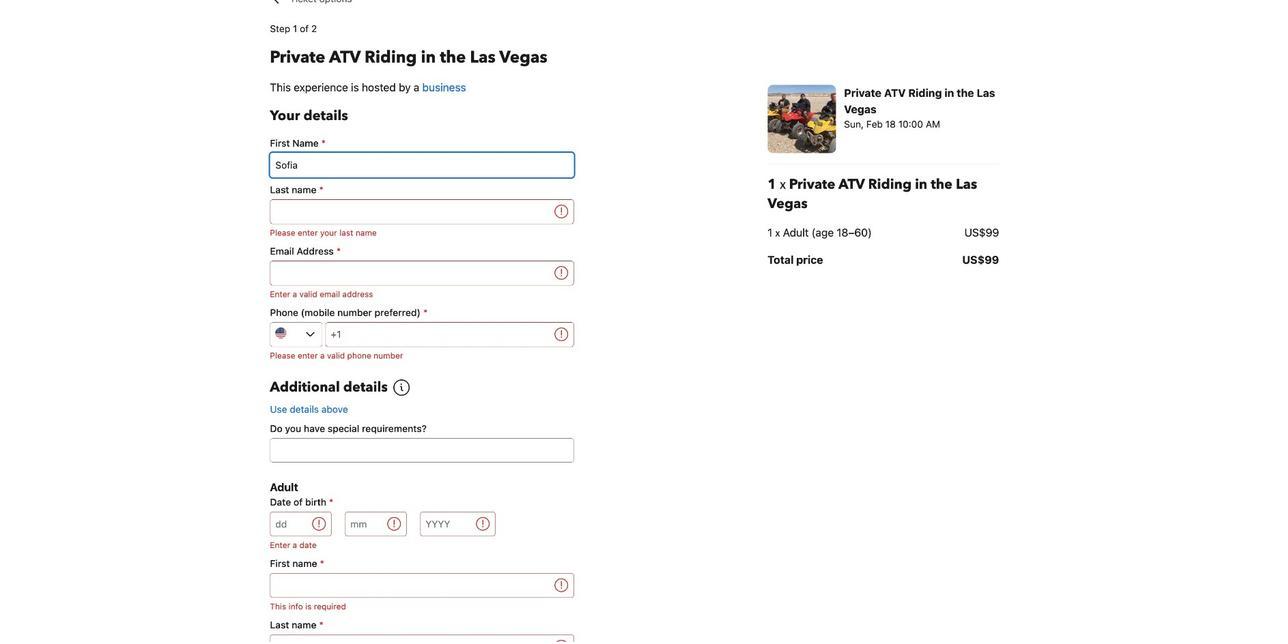 Task type: describe. For each thing, give the bounding box(es) containing it.
YYYY field
[[420, 512, 474, 537]]

1 alert from the top
[[270, 227, 574, 239]]



Task type: locate. For each thing, give the bounding box(es) containing it.
None email field
[[270, 261, 552, 286]]

Phone (mobile number preferred) telephone field
[[347, 322, 552, 347]]

2 alert from the top
[[270, 288, 574, 301]]

3 alert from the top
[[270, 350, 574, 362]]

4 alert from the top
[[270, 601, 574, 613]]

mm field
[[345, 512, 385, 537]]

dd field
[[270, 512, 310, 537]]

alert
[[270, 227, 574, 239], [270, 288, 574, 301], [270, 350, 574, 362], [270, 601, 574, 613]]

None field
[[270, 153, 574, 178], [270, 200, 552, 224], [270, 439, 574, 463], [270, 574, 552, 598], [270, 153, 574, 178], [270, 200, 552, 224], [270, 439, 574, 463], [270, 574, 552, 598]]



Task type: vqa. For each thing, say whether or not it's contained in the screenshot.
'mm' FIELD
yes



